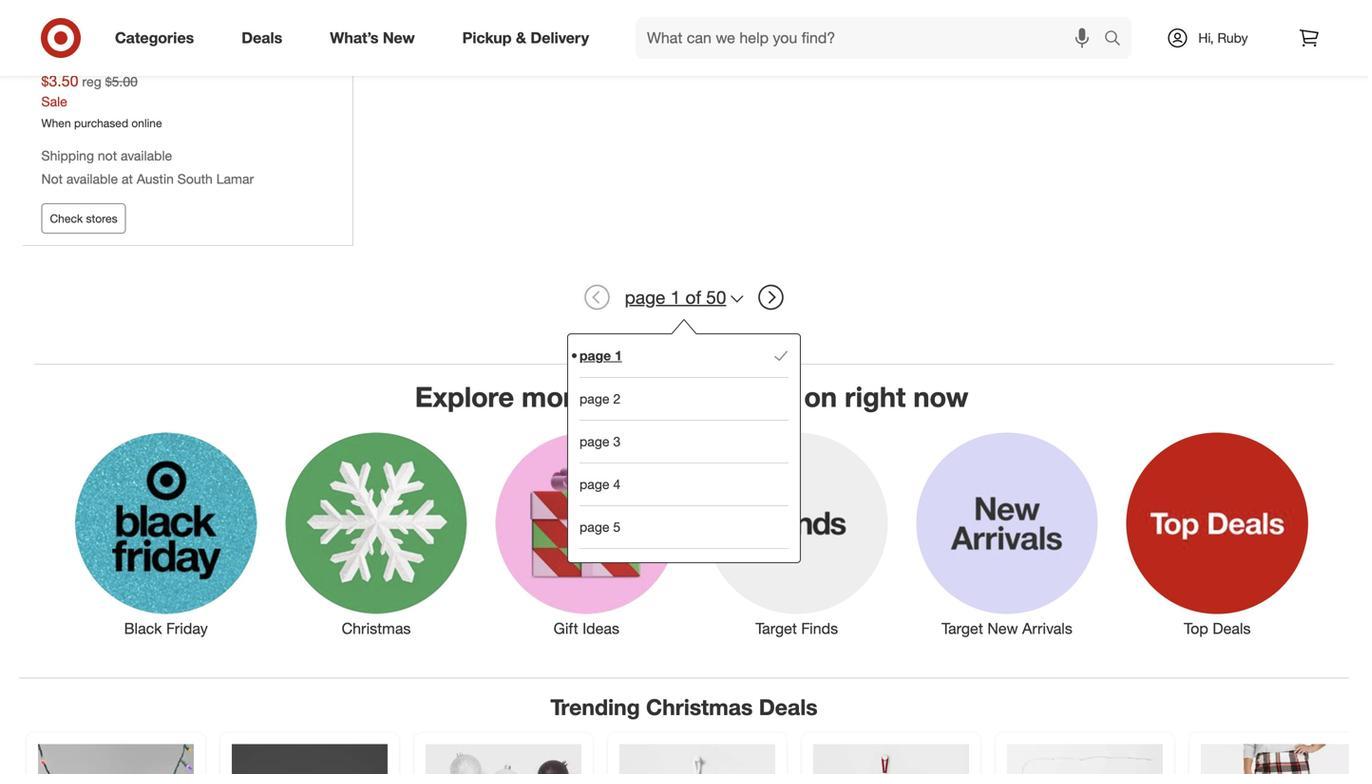 Task type: locate. For each thing, give the bounding box(es) containing it.
6.88"
[[41, 0, 78, 0]]

new
[[383, 29, 415, 47], [988, 620, 1019, 638]]

1 up 2
[[615, 348, 622, 364]]

1 horizontal spatial of
[[686, 287, 702, 309]]

only
[[201, 25, 228, 41]]

available
[[121, 147, 172, 164], [66, 171, 118, 187]]

new left arrivals
[[988, 620, 1019, 638]]

page inside page 6 link
[[580, 562, 610, 579]]

explore
[[415, 380, 514, 414]]

when
[[41, 116, 71, 130]]

1 horizontal spatial new
[[988, 620, 1019, 638]]

lit
[[247, 0, 265, 0]]

50ct shatter-resistant round christmas tree ornament set - wondershop™ image
[[426, 745, 582, 775], [426, 745, 582, 775]]

0 vertical spatial at
[[232, 25, 243, 41]]

not
[[98, 147, 117, 164]]

of left "50"
[[686, 287, 702, 309]]

1
[[671, 287, 681, 309], [615, 348, 622, 364]]

ideas
[[583, 620, 620, 638]]

hi,
[[1199, 29, 1214, 46]]

1 horizontal spatial target
[[942, 620, 984, 638]]

1 inside dropdown button
[[671, 287, 681, 309]]

0 vertical spatial christmas
[[157, 3, 231, 22]]

4
[[614, 476, 621, 493]]

new right what's
[[383, 29, 415, 47]]

page inside page 4 link
[[580, 476, 610, 493]]

page up page 1 link
[[625, 287, 666, 309]]

What can we help you find? suggestions appear below search field
[[636, 17, 1109, 59]]

1 for page 1
[[615, 348, 622, 364]]

target
[[756, 620, 798, 638], [942, 620, 984, 638]]

page for page 2
[[580, 391, 610, 407]]

online
[[132, 116, 162, 130]]

target left arrivals
[[942, 620, 984, 638]]

6.88" battery operated led lit ceramic house christmas village building - wondershop™ white link
[[41, 0, 289, 44]]

deals link
[[226, 17, 306, 59]]

1 vertical spatial available
[[66, 171, 118, 187]]

south
[[178, 171, 213, 187]]

trending christmas deals
[[551, 694, 818, 721]]

page left 2
[[580, 391, 610, 407]]

1 vertical spatial deals
[[1213, 620, 1251, 638]]

1 horizontal spatial christmas
[[342, 620, 411, 638]]

0 horizontal spatial new
[[383, 29, 415, 47]]

of for 1
[[686, 287, 702, 309]]

0 vertical spatial 1
[[671, 287, 681, 309]]

1 horizontal spatial at
[[232, 25, 243, 41]]

shipping not available not available at austin south lamar
[[41, 147, 254, 187]]

gift
[[554, 620, 579, 638]]

0 horizontal spatial deals
[[242, 29, 283, 47]]

not
[[41, 171, 63, 187]]

page inside page 1 of 50 dropdown button
[[625, 287, 666, 309]]

available up austin
[[121, 147, 172, 164]]

operated
[[140, 0, 208, 0]]

2 vertical spatial christmas
[[646, 694, 753, 721]]

deals right top
[[1213, 620, 1251, 638]]

page
[[625, 287, 666, 309], [580, 348, 611, 364], [580, 391, 610, 407], [580, 434, 610, 450], [580, 476, 610, 493], [580, 519, 610, 536], [580, 562, 610, 579]]

target new arrivals
[[942, 620, 1073, 638]]

0 horizontal spatial christmas
[[157, 3, 231, 22]]

page inside page 2 link
[[580, 391, 610, 407]]

page up page 2
[[580, 348, 611, 364]]

christmas inside "6.88" battery operated led lit ceramic house christmas village building - wondershop™ white"
[[157, 3, 231, 22]]

page left 5
[[580, 519, 610, 536]]

house
[[107, 3, 153, 22]]

page inside the page 5 link
[[580, 519, 610, 536]]

lamar
[[216, 171, 254, 187]]

page left 4
[[580, 476, 610, 493]]

of down "page 1"
[[597, 380, 623, 414]]

deals
[[242, 29, 283, 47], [1213, 620, 1251, 638], [759, 694, 818, 721]]

gift ideas
[[554, 620, 620, 638]]

1 horizontal spatial available
[[121, 147, 172, 164]]

0 vertical spatial of
[[686, 287, 702, 309]]

page 3
[[580, 434, 621, 450]]

deals down village
[[242, 29, 283, 47]]

of inside dropdown button
[[686, 287, 702, 309]]

target left finds
[[756, 620, 798, 638]]

target finds
[[756, 620, 839, 638]]

2 target from the left
[[942, 620, 984, 638]]

0 horizontal spatial 1
[[615, 348, 622, 364]]

of
[[686, 287, 702, 309], [597, 380, 623, 414]]

women's buffalo check fleece matching family pajama pants - wondershop™ black image
[[1202, 745, 1357, 775], [1202, 745, 1357, 775]]

0 horizontal spatial at
[[122, 171, 133, 187]]

page inside page 1 link
[[580, 348, 611, 364]]

gift ideas link
[[482, 429, 692, 640]]

1 target from the left
[[756, 620, 798, 638]]

1 vertical spatial christmas
[[342, 620, 411, 638]]

what's new
[[330, 29, 415, 47]]

at left ¬
[[232, 25, 243, 41]]

trending
[[551, 694, 640, 721]]

right
[[845, 380, 906, 414]]

at
[[232, 25, 243, 41], [122, 171, 133, 187]]

$3.50 reg $5.00 sale when purchased online
[[41, 72, 162, 130]]

page 2 link
[[580, 378, 789, 420]]

page 4 link
[[580, 463, 789, 506]]

ruby
[[1218, 29, 1249, 46]]

1 vertical spatial of
[[597, 380, 623, 414]]

1 for page 1 of 50
[[671, 287, 681, 309]]

0 horizontal spatial of
[[597, 380, 623, 414]]

available down not
[[66, 171, 118, 187]]

-
[[104, 25, 111, 44]]

page for page 3
[[580, 434, 610, 450]]

page inside page 3 link
[[580, 434, 610, 450]]

0 horizontal spatial target
[[756, 620, 798, 638]]

50
[[707, 287, 727, 309]]

now
[[914, 380, 969, 414]]

pickup & delivery
[[463, 29, 589, 47]]

5
[[614, 519, 621, 536]]

1 vertical spatial 1
[[615, 348, 622, 364]]

finds
[[802, 620, 839, 638]]

page left 3
[[580, 434, 610, 450]]

at inside 'only at ¬'
[[232, 25, 243, 41]]

page 6
[[580, 562, 621, 579]]

christmas inside "link"
[[342, 620, 411, 638]]

check stores
[[50, 212, 117, 226]]

100ct led smooth mini christmas string lights with green wire - wondershop™ image
[[38, 745, 194, 775], [38, 745, 194, 775]]

wondershop
[[41, 25, 117, 41]]

6
[[614, 562, 621, 579]]

target inside "link"
[[942, 620, 984, 638]]

black friday link
[[61, 429, 271, 640]]

friday
[[166, 620, 208, 638]]

1 horizontal spatial deals
[[759, 694, 818, 721]]

page for page 1 of 50
[[625, 287, 666, 309]]

black
[[124, 620, 162, 638]]

deals down target finds
[[759, 694, 818, 721]]

0 vertical spatial available
[[121, 147, 172, 164]]

2 vertical spatial deals
[[759, 694, 818, 721]]

1 horizontal spatial 1
[[671, 287, 681, 309]]

new for target
[[988, 620, 1019, 638]]

100ct incandescent smooth mini christmas string lights clear with green wire - wondershop™ image
[[232, 745, 388, 775], [232, 745, 388, 775]]

categories link
[[99, 17, 218, 59]]

1 left "50"
[[671, 287, 681, 309]]

1 vertical spatial at
[[122, 171, 133, 187]]

new inside "link"
[[988, 620, 1019, 638]]

30ct battery operated led christmas dewdrop fairy string lights warm white with silver wire - wondershop™ image
[[1008, 745, 1164, 775], [1008, 745, 1164, 775]]

top deals
[[1185, 620, 1251, 638]]

6.88" battery operated led lit ceramic house christmas village building - wondershop™ white
[[41, 0, 283, 44]]

hi, ruby
[[1199, 29, 1249, 46]]

page 3 link
[[580, 420, 789, 463]]

1 vertical spatial new
[[988, 620, 1019, 638]]

at left austin
[[122, 171, 133, 187]]

battery
[[82, 0, 136, 0]]

target for target finds
[[756, 620, 798, 638]]

check
[[50, 212, 83, 226]]

knit monogram christmas stocking red - wondershop™ image
[[620, 745, 776, 775], [620, 745, 776, 775]]

0 vertical spatial new
[[383, 29, 415, 47]]

page left 6
[[580, 562, 610, 579]]



Task type: describe. For each thing, give the bounding box(es) containing it.
what's
[[330, 29, 379, 47]]

check stores button
[[41, 204, 126, 234]]

2
[[614, 391, 621, 407]]

village
[[236, 3, 283, 22]]

&
[[516, 29, 527, 47]]

new for what's
[[383, 29, 415, 47]]

pickup & delivery link
[[446, 17, 613, 59]]

page for page 5
[[580, 519, 610, 536]]

page 6 link
[[580, 549, 789, 591]]

wondershop link
[[41, 24, 197, 43]]

$5.00
[[105, 73, 138, 90]]

of for more
[[597, 380, 623, 414]]

categories
[[115, 29, 194, 47]]

3
[[614, 434, 621, 450]]

search
[[1096, 30, 1142, 49]]

only at ¬
[[201, 24, 259, 42]]

delivery
[[531, 29, 589, 47]]

page 1
[[580, 348, 622, 364]]

page 1 of 50
[[625, 287, 727, 309]]

what's
[[631, 380, 716, 414]]

ceramic
[[41, 3, 102, 22]]

going
[[723, 380, 797, 414]]

on
[[805, 380, 838, 414]]

white
[[219, 25, 260, 44]]

at inside shipping not available not available at austin south lamar
[[122, 171, 133, 187]]

0 vertical spatial deals
[[242, 29, 283, 47]]

what's new link
[[314, 17, 439, 59]]

page 1 of 50 button
[[617, 277, 752, 319]]

knit monogram christmas stocking white - wondershop™ image
[[814, 745, 970, 775]]

$3.50
[[41, 72, 78, 90]]

target for target new arrivals
[[942, 620, 984, 638]]

more
[[522, 380, 590, 414]]

top
[[1185, 620, 1209, 638]]

top deals link
[[1113, 429, 1323, 640]]

arrivals
[[1023, 620, 1073, 638]]

explore more of what's going on right now
[[415, 380, 969, 414]]

0 horizontal spatial available
[[66, 171, 118, 187]]

page 2
[[580, 391, 621, 407]]

page for page 1
[[580, 348, 611, 364]]

black friday
[[124, 620, 208, 638]]

target finds link
[[692, 429, 902, 640]]

christmas link
[[271, 429, 482, 640]]

search button
[[1096, 17, 1142, 63]]

led
[[212, 0, 242, 0]]

shipping
[[41, 147, 94, 164]]

page 5
[[580, 519, 621, 536]]

2 horizontal spatial deals
[[1213, 620, 1251, 638]]

target new arrivals link
[[902, 429, 1113, 640]]

purchased
[[74, 116, 128, 130]]

pickup
[[463, 29, 512, 47]]

2 horizontal spatial christmas
[[646, 694, 753, 721]]

wondershop™
[[115, 25, 214, 44]]

page 5 link
[[580, 506, 789, 549]]

reg
[[82, 73, 102, 90]]

page for page 6
[[580, 562, 610, 579]]

sale
[[41, 93, 67, 110]]

page 1 link
[[580, 335, 789, 378]]

building
[[41, 25, 100, 44]]

austin
[[137, 171, 174, 187]]

stores
[[86, 212, 117, 226]]

page for page 4
[[580, 476, 610, 493]]

page 4
[[580, 476, 621, 493]]

¬
[[247, 24, 259, 42]]



Task type: vqa. For each thing, say whether or not it's contained in the screenshot.
the
no



